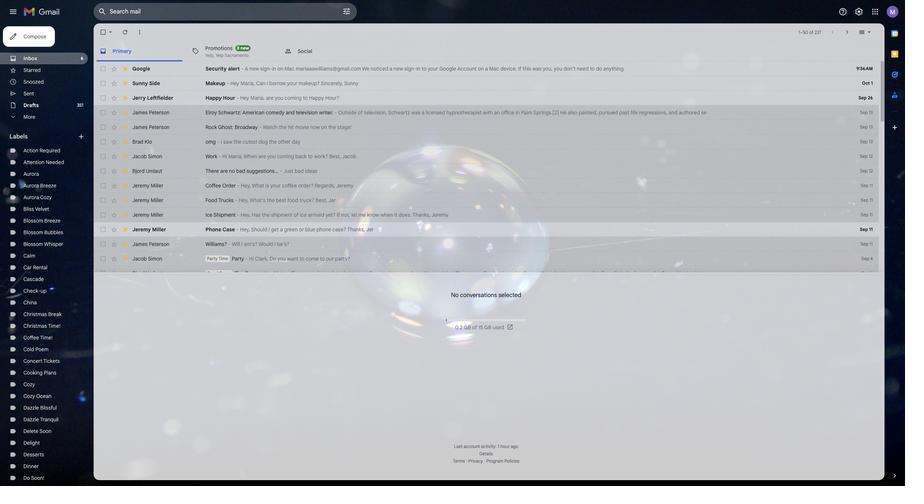 Task type: describe. For each thing, give the bounding box(es) containing it.
0 horizontal spatial your
[[270, 183, 281, 189]]

sep for hi maria, when are you coming back to work? best, jacob
[[860, 154, 868, 159]]

done,
[[409, 270, 422, 277]]

blossom whisper link
[[23, 241, 63, 248]]

2 happy from the left
[[309, 95, 324, 101]]

0 vertical spatial hi
[[222, 153, 227, 160]]

are right when
[[259, 153, 266, 160]]

compose button
[[3, 26, 55, 47]]

sep 4 for hey mateo, the omen showed, took me away preparations are done, this can't last the mere reflection brought disgust no ordeal to conquer, this firm slit it sheds upon the floor, dripping into a
[[862, 271, 873, 276]]

1 12 from the top
[[869, 154, 873, 159]]

james peterson for elroy schwartz: american comedy and television writer.
[[132, 109, 170, 116]]

2 12 from the top
[[869, 168, 873, 174]]

0 horizontal spatial this
[[424, 270, 432, 277]]

ice
[[300, 212, 307, 218]]

coffee
[[282, 183, 297, 189]]

action required link
[[23, 147, 60, 154]]

1 horizontal spatial omen
[[245, 270, 259, 277]]

- right the writer.
[[335, 109, 337, 116]]

- down the clark,
[[260, 270, 262, 277]]

schwartz:
[[218, 109, 241, 116]]

makeup?
[[299, 80, 320, 87]]

dripping
[[675, 270, 694, 277]]

you left 'want'
[[278, 256, 286, 262]]

14 row from the top
[[94, 252, 879, 266]]

there
[[206, 168, 219, 174]]

2 mac from the left
[[489, 65, 499, 72]]

jacob simon for sep 12
[[132, 153, 162, 160]]

dazzle blissful
[[23, 405, 57, 412]]

time! for christmas time!
[[48, 323, 61, 330]]

sincerely,
[[321, 80, 343, 87]]

omen inside good omen the omen - hey mateo, the omen showed, took me away preparations are done, this can't last the mere reflection brought disgust no ordeal to conquer, this firm slit it sheds upon the floor, dripping into a
[[219, 271, 231, 276]]

1 sep 12 from the top
[[860, 154, 873, 159]]

refresh image
[[121, 29, 129, 36]]

13 row from the top
[[94, 237, 879, 252]]

1 vertical spatial me
[[348, 270, 355, 277]]

- left i
[[217, 139, 220, 145]]

used
[[493, 324, 504, 331]]

makeup
[[206, 80, 225, 87]]

no conversations selected
[[451, 292, 521, 299]]

dazzle for dazzle tranquil
[[23, 417, 39, 423]]

work - hi maria, when are you coming back to work? best, jacob
[[206, 153, 356, 160]]

dazzle for dazzle blissful
[[23, 405, 39, 412]]

ideas
[[305, 168, 317, 174]]

car rental
[[23, 264, 47, 271]]

11 for yet?
[[870, 212, 873, 218]]

the left stage! on the top left
[[328, 124, 336, 131]]

- down williams? - will i am's? would i be's? at left
[[245, 256, 248, 262]]

1 horizontal spatial thanks,
[[413, 212, 431, 218]]

program
[[486, 459, 503, 464]]

primary tab
[[94, 41, 185, 61]]

2 · from the left
[[484, 459, 485, 464]]

omg
[[206, 139, 216, 145]]

227
[[815, 29, 822, 35]]

jeremy for coffee order - hey, what is your coffee order? regards, jeremy
[[132, 183, 150, 189]]

- right order
[[237, 183, 240, 189]]

miller for coffee
[[151, 183, 163, 189]]

4 row from the top
[[94, 105, 879, 120]]

hey, for hey, what's the best food truck? best, jer
[[239, 197, 249, 204]]

ago
[[511, 444, 518, 450]]

sent
[[23, 90, 34, 97]]

watch
[[263, 124, 278, 131]]

do soon! link
[[23, 475, 44, 482]]

food trucks - hey, what's the best food truck? best, jer
[[206, 197, 336, 204]]

1 horizontal spatial jer
[[366, 226, 374, 233]]

1 horizontal spatial new
[[249, 65, 259, 72]]

springs.[2]
[[534, 109, 559, 116]]

1 sunny from the left
[[132, 80, 148, 87]]

now
[[310, 124, 320, 131]]

christmas break link
[[23, 311, 62, 318]]

details link
[[480, 451, 493, 457]]

sep 11 for jer
[[861, 198, 873, 203]]

search mail image
[[96, 5, 109, 18]]

ice
[[206, 212, 212, 218]]

coffee for coffee order - hey, what is your coffee order? regards, jeremy
[[206, 183, 221, 189]]

cooking
[[23, 370, 43, 376]]

4 for hi clark, do you want to come to our party?
[[871, 256, 873, 262]]

ghost:
[[218, 124, 234, 131]]

1 vertical spatial best,
[[316, 197, 327, 204]]

0 vertical spatial was
[[533, 65, 542, 72]]

0.2
[[455, 324, 463, 331]]

8
[[237, 45, 240, 51]]

action required
[[23, 147, 60, 154]]

sep for hey maria, are you coming to happy hour?
[[859, 95, 867, 101]]

sep for hey, has the shipment of ice arrived yet? if not, let me know when it does. thanks, jeremy
[[861, 212, 869, 218]]

attention
[[23, 159, 44, 166]]

0 horizontal spatial was
[[411, 109, 420, 116]]

2 bjord from the top
[[132, 270, 145, 277]]

2 umlaut from the top
[[146, 270, 162, 277]]

0 horizontal spatial jer
[[328, 197, 336, 204]]

sep 11 for blue
[[860, 227, 873, 232]]

of right outside
[[358, 109, 363, 116]]

christmas for christmas time!
[[23, 323, 47, 330]]

blossom for blossom bubbles
[[23, 229, 43, 236]]

the left hit
[[279, 124, 287, 131]]

movie
[[295, 124, 309, 131]]

row containing jerry leftfielder
[[94, 91, 879, 105]]

with
[[483, 109, 493, 116]]

took
[[336, 270, 346, 277]]

cozy for 'cozy' link
[[23, 382, 35, 388]]

not,
[[341, 212, 350, 218]]

clark,
[[255, 256, 268, 262]]

0 horizontal spatial on
[[278, 65, 283, 72]]

james for williams? - will i am's? would i be's?
[[132, 241, 148, 248]]

blossom bubbles
[[23, 229, 63, 236]]

showed,
[[315, 270, 335, 277]]

- right work
[[219, 153, 221, 160]]

2 the from the left
[[291, 270, 300, 277]]

main menu image
[[9, 7, 18, 16]]

inbox
[[23, 55, 37, 62]]

cooking plans link
[[23, 370, 56, 376]]

hypnotherapist
[[447, 109, 482, 116]]

jacob simon for sep 4
[[132, 256, 162, 262]]

you,
[[543, 65, 553, 72]]

you down dog
[[267, 153, 276, 160]]

2 horizontal spatial new
[[394, 65, 403, 72]]

privacy link
[[468, 459, 483, 464]]

james for elroy schwartz: american comedy and television writer. - outside of television, schwartz was a licensed hypnotherapist with an office in palm springs.[2] he also painted, pursued past life regressions, and authored se
[[132, 109, 148, 116]]

compose
[[23, 33, 46, 40]]

labels heading
[[10, 133, 78, 140]]

sep for i saw the cutest dog the other day
[[860, 139, 868, 144]]

- right trucks
[[235, 197, 237, 204]]

aurora for aurora breeze
[[23, 183, 39, 189]]

just
[[284, 168, 294, 174]]

a right account
[[485, 65, 488, 72]]

1 horizontal spatial this
[[523, 65, 531, 72]]

1 vertical spatial if
[[337, 212, 340, 218]]

of left ice
[[294, 212, 299, 218]]

11 for jer
[[870, 198, 873, 203]]

more image
[[136, 29, 143, 36]]

details
[[480, 451, 493, 457]]

aurora for aurora cozy
[[23, 194, 39, 201]]

aurora breeze link
[[23, 183, 56, 189]]

jacob for sep 4
[[132, 256, 147, 262]]

activity:
[[481, 444, 497, 450]]

3 the from the left
[[456, 270, 464, 277]]

a left the licensed
[[422, 109, 425, 116]]

sep 13 for stage!
[[860, 124, 873, 130]]

1 umlaut from the top
[[146, 168, 162, 174]]

hit
[[288, 124, 294, 131]]

0 vertical spatial best,
[[329, 153, 341, 160]]

hey, for hey, should i get a green or blue phone case? thanks, jer
[[240, 226, 250, 233]]

sep 26
[[859, 95, 873, 101]]

social tab
[[279, 41, 371, 61]]

- right case
[[236, 226, 239, 233]]

blossom for blossom whisper
[[23, 241, 43, 248]]

8 new
[[237, 45, 249, 51]]

1 vertical spatial thanks,
[[347, 226, 365, 233]]

row containing sunny side
[[94, 76, 879, 91]]

1 horizontal spatial me
[[359, 212, 366, 218]]

blossom breeze
[[23, 218, 61, 224]]

are up comedy
[[266, 95, 274, 101]]

miller for phone
[[152, 226, 166, 233]]

sep for watch the hit movie now on the stage!
[[860, 124, 868, 130]]

- left will
[[228, 241, 231, 248]]

2 horizontal spatial in
[[516, 109, 520, 116]]

brad
[[132, 139, 143, 145]]

good omen the omen - hey mateo, the omen showed, took me away preparations are done, this can't last the mere reflection brought disgust no ordeal to conquer, this firm slit it sheds upon the floor, dripping into a
[[207, 270, 708, 277]]

11 row from the top
[[94, 208, 879, 222]]

coming for to
[[285, 95, 302, 101]]

4 for hey mateo, the omen showed, took me away preparations are done, this can't last the mere reflection brought disgust no ordeal to conquer, this firm slit it sheds upon the floor, dripping into a
[[871, 271, 873, 276]]

toggle split pane mode image
[[859, 29, 866, 36]]

row containing brad klo
[[94, 135, 879, 149]]

terms
[[453, 459, 465, 464]]

phone
[[206, 226, 221, 233]]

aurora breeze
[[23, 183, 56, 189]]

2 horizontal spatial on
[[478, 65, 484, 72]]

- left just at the top
[[280, 168, 282, 174]]

has
[[252, 212, 261, 218]]

saw
[[223, 139, 232, 145]]

am's?
[[244, 241, 258, 248]]

christmas time!
[[23, 323, 61, 330]]

2 sign- from the left
[[405, 65, 417, 72]]

gmail image
[[23, 4, 63, 19]]

delete soon link
[[23, 428, 51, 435]]

cozy ocean link
[[23, 393, 52, 400]]

1 horizontal spatial hey
[[240, 95, 249, 101]]

aurora cozy link
[[23, 194, 52, 201]]

jeremy for ice shipment - hey, has the shipment of ice arrived yet? if not, let me know when it does. thanks, jeremy
[[132, 212, 150, 218]]

follow link to manage storage image
[[507, 324, 514, 331]]

promotions
[[205, 45, 233, 51]]

aurora for the aurora link
[[23, 171, 39, 177]]

9 row from the top
[[94, 179, 879, 193]]

schwartz
[[388, 109, 410, 116]]

blissful
[[40, 405, 57, 412]]

writer.
[[319, 109, 333, 116]]

new inside tab
[[241, 45, 249, 51]]

8 row from the top
[[94, 164, 879, 179]]

- right makeup
[[227, 80, 229, 87]]

alert
[[228, 65, 240, 72]]

klo
[[145, 139, 152, 145]]

miller for ice
[[151, 212, 163, 218]]

2 sep 12 from the top
[[860, 168, 873, 174]]

check-up
[[23, 288, 47, 294]]

know
[[367, 212, 379, 218]]

away
[[356, 270, 368, 277]]

will
[[232, 241, 240, 248]]

simon for sep 12
[[148, 153, 162, 160]]

jeremy miller for coffee order
[[132, 183, 163, 189]]

1 inside row
[[871, 80, 873, 86]]

it
[[395, 212, 398, 218]]

1 happy from the left
[[206, 95, 222, 101]]

starred
[[23, 67, 41, 74]]

i right can
[[267, 80, 268, 87]]

1 and from the left
[[286, 109, 295, 116]]

noticed
[[371, 65, 388, 72]]

6
[[81, 56, 83, 61]]

the left best
[[267, 197, 275, 204]]

be's?
[[277, 241, 289, 248]]

0 horizontal spatial hey
[[230, 80, 239, 87]]

breeze for aurora breeze
[[40, 183, 56, 189]]

let
[[352, 212, 357, 218]]

i left get
[[269, 226, 270, 233]]

coffee time!
[[23, 335, 53, 341]]

2 horizontal spatial this
[[592, 270, 600, 277]]

drafts
[[23, 102, 39, 109]]

- left a
[[241, 65, 244, 72]]

you down the borrow
[[275, 95, 283, 101]]

advanced search options image
[[339, 4, 354, 19]]



Task type: vqa. For each thing, say whether or not it's contained in the screenshot.
'prior'
no



Task type: locate. For each thing, give the bounding box(es) containing it.
0 vertical spatial jer
[[328, 197, 336, 204]]

gb right 0.2 on the bottom of the page
[[464, 324, 471, 331]]

0 horizontal spatial hi
[[222, 153, 227, 160]]

1 aurora from the top
[[23, 171, 39, 177]]

breeze up bubbles
[[44, 218, 61, 224]]

best
[[276, 197, 286, 204]]

3 james peterson from the top
[[132, 241, 170, 248]]

2 google from the left
[[439, 65, 456, 72]]

2 sep 13 from the top
[[860, 124, 873, 130]]

omen down the clark,
[[245, 270, 259, 277]]

the right saw
[[234, 139, 241, 145]]

this left can't
[[424, 270, 432, 277]]

what's
[[250, 197, 266, 204]]

0 vertical spatial simon
[[148, 153, 162, 160]]

1 horizontal spatial hi
[[249, 256, 254, 262]]

2 sep 4 from the top
[[862, 271, 873, 276]]

best, right work?
[[329, 153, 341, 160]]

cold poem
[[23, 346, 49, 353]]

check-
[[23, 288, 41, 294]]

0 vertical spatial cozy
[[40, 194, 52, 201]]

2 james from the top
[[132, 124, 148, 131]]

1 vertical spatial simon
[[148, 256, 162, 262]]

tickets
[[43, 358, 60, 365]]

omen
[[245, 270, 259, 277], [219, 271, 231, 276]]

1 horizontal spatial do
[[270, 256, 276, 262]]

2 horizontal spatial the
[[456, 270, 464, 277]]

jeremy miller for phone case
[[132, 226, 166, 233]]

jeremy for phone case - hey, should i get a green or blue phone case? thanks, jer
[[132, 226, 151, 233]]

1 horizontal spatial ·
[[484, 459, 485, 464]]

0 horizontal spatial thanks,
[[347, 226, 365, 233]]

order
[[222, 183, 236, 189]]

· down details
[[484, 459, 485, 464]]

if right device.
[[518, 65, 522, 72]]

mac
[[285, 65, 295, 72], [489, 65, 499, 72]]

5 row from the top
[[94, 120, 879, 135]]

2 jeremy miller from the top
[[132, 197, 163, 204]]

sep 11 for yet?
[[861, 212, 873, 218]]

1 vertical spatial jacob simon
[[132, 256, 162, 262]]

0 horizontal spatial ·
[[466, 459, 467, 464]]

sep for hey, what's the best food truck? best, jer
[[861, 198, 869, 203]]

2 and from the left
[[669, 109, 678, 116]]

oct 1
[[862, 80, 873, 86]]

1 vertical spatial cozy
[[23, 382, 35, 388]]

1 row from the top
[[94, 61, 879, 76]]

coffee up cold
[[23, 335, 39, 341]]

comedy
[[266, 109, 285, 116]]

0 horizontal spatial mac
[[285, 65, 295, 72]]

simon
[[148, 153, 162, 160], [148, 256, 162, 262]]

1 vertical spatial dazzle
[[23, 417, 39, 423]]

sep 13 for schwartz
[[860, 110, 873, 115]]

hey, for hey, what is your coffee order? regards, jeremy
[[241, 183, 251, 189]]

2 vertical spatial cozy
[[23, 393, 35, 400]]

hey, left what's
[[239, 197, 249, 204]]

drafts link
[[23, 102, 39, 109]]

i right will
[[241, 241, 243, 248]]

hey, left has
[[241, 212, 251, 218]]

he
[[560, 109, 567, 116]]

work?
[[314, 153, 328, 160]]

should
[[251, 226, 267, 233]]

broadway
[[235, 124, 258, 131]]

· right terms
[[466, 459, 467, 464]]

simon for sep 4
[[148, 256, 162, 262]]

0 vertical spatial peterson
[[149, 109, 170, 116]]

0 vertical spatial your
[[428, 65, 438, 72]]

aurora up bliss
[[23, 194, 39, 201]]

christmas up coffee time!
[[23, 323, 47, 330]]

sep 11 for jeremy
[[861, 183, 873, 188]]

elroy schwartz: american comedy and television writer. - outside of television, schwartz was a licensed hypnotherapist with an office in palm springs.[2] he also painted, pursued past life regressions, and authored se
[[206, 109, 707, 116]]

jeremy miller for food trucks
[[132, 197, 163, 204]]

sep 4 for hi clark, do you want to come to our party?
[[862, 256, 873, 262]]

are left done,
[[400, 270, 408, 277]]

rental
[[33, 264, 47, 271]]

christmas down china link
[[23, 311, 47, 318]]

0 horizontal spatial me
[[348, 270, 355, 277]]

1 horizontal spatial 1
[[799, 29, 800, 35]]

yet?
[[326, 212, 336, 218]]

1 horizontal spatial and
[[669, 109, 678, 116]]

0 horizontal spatial best,
[[316, 197, 327, 204]]

hey,
[[241, 183, 251, 189], [239, 197, 249, 204], [241, 212, 251, 218], [240, 226, 250, 233]]

jeremy for food trucks - hey, what's the best food truck? best, jer
[[132, 197, 150, 204]]

a right get
[[280, 226, 283, 233]]

can't
[[433, 270, 445, 277]]

yelp, yelp sacramento
[[205, 52, 249, 58]]

happy down makeup
[[206, 95, 222, 101]]

2 peterson from the top
[[149, 124, 170, 131]]

3 aurora from the top
[[23, 194, 39, 201]]

0 horizontal spatial coffee
[[23, 335, 39, 341]]

- left watch
[[259, 124, 262, 131]]

11 for blue
[[869, 227, 873, 232]]

None search field
[[94, 3, 357, 20]]

a right noticed
[[390, 65, 392, 72]]

1 vertical spatial coming
[[277, 153, 294, 160]]

0 vertical spatial sep 4
[[862, 256, 873, 262]]

2 4 from the top
[[871, 271, 873, 276]]

no down good omen the omen - hey mateo, the omen showed, took me away preparations are done, this can't last the mere reflection brought disgust no ordeal to conquer, this firm slit it sheds upon the floor, dripping into a
[[451, 292, 459, 299]]

settings image
[[855, 7, 864, 16]]

case
[[223, 226, 235, 233]]

1 horizontal spatial in
[[417, 65, 421, 72]]

1 horizontal spatial mac
[[489, 65, 499, 72]]

you right you,
[[554, 65, 562, 72]]

your right is
[[270, 183, 281, 189]]

sign- up can
[[260, 65, 272, 72]]

0 horizontal spatial google
[[132, 65, 150, 72]]

15 row from the top
[[94, 266, 879, 281]]

hi
[[222, 153, 227, 160], [249, 256, 254, 262]]

coffee inside no conversations selected main content
[[206, 183, 221, 189]]

can
[[256, 80, 265, 87]]

your left account
[[428, 65, 438, 72]]

suggestions...
[[247, 168, 279, 174]]

coffee down there
[[206, 183, 221, 189]]

1 horizontal spatial was
[[533, 65, 542, 72]]

jeremy miller for ice shipment
[[132, 212, 163, 218]]

coffee for coffee time!
[[23, 335, 39, 341]]

1 jeremy miller from the top
[[132, 183, 163, 189]]

cozy down 'cozy' link
[[23, 393, 35, 400]]

2 james peterson from the top
[[132, 124, 170, 131]]

2 gb from the left
[[484, 324, 492, 331]]

hey, left what
[[241, 183, 251, 189]]

outside
[[338, 109, 357, 116]]

- right hour
[[237, 95, 239, 101]]

coffee inside labels "navigation"
[[23, 335, 39, 341]]

0 vertical spatial 4
[[871, 256, 873, 262]]

0 vertical spatial bjord
[[132, 168, 145, 174]]

breeze up aurora cozy
[[40, 183, 56, 189]]

1 blossom from the top
[[23, 218, 43, 224]]

13
[[869, 110, 873, 115], [869, 124, 873, 130], [869, 139, 873, 144]]

do
[[270, 256, 276, 262], [23, 475, 30, 482]]

1 bad from the left
[[236, 168, 245, 174]]

0 vertical spatial aurora
[[23, 171, 39, 177]]

1 13 from the top
[[869, 110, 873, 115]]

1 james peterson from the top
[[132, 109, 170, 116]]

Search mail text field
[[110, 8, 322, 15]]

time! down break
[[48, 323, 61, 330]]

in
[[272, 65, 276, 72], [417, 65, 421, 72], [516, 109, 520, 116]]

sep for outside of television, schwartz was a licensed hypnotherapist with an office in palm springs.[2] he also painted, pursued past life regressions, and authored se
[[860, 110, 868, 115]]

program policies link
[[486, 459, 520, 464]]

0 vertical spatial bjord umlaut
[[132, 168, 162, 174]]

desserts link
[[23, 452, 44, 458]]

0 vertical spatial maria,
[[241, 80, 255, 87]]

bad right just at the top
[[295, 168, 304, 174]]

1 horizontal spatial sunny
[[344, 80, 359, 87]]

do
[[596, 65, 602, 72]]

does.
[[399, 212, 412, 218]]

is
[[266, 183, 269, 189]]

1 sep 4 from the top
[[862, 256, 873, 262]]

jacob for sep 12
[[132, 153, 147, 160]]

the right the good
[[235, 270, 243, 277]]

upon
[[640, 270, 652, 277]]

sign- right noticed
[[405, 65, 417, 72]]

2 sunny from the left
[[344, 80, 359, 87]]

mac left device.
[[489, 65, 499, 72]]

rock ghost: broadway - watch the hit movie now on the stage!
[[206, 124, 352, 131]]

do left 'soon!'
[[23, 475, 30, 482]]

1 horizontal spatial the
[[291, 270, 300, 277]]

if
[[518, 65, 522, 72], [337, 212, 340, 218]]

1 simon from the top
[[148, 153, 162, 160]]

- right shipment on the top left of page
[[237, 212, 239, 218]]

mateo,
[[274, 270, 290, 277]]

the right has
[[262, 212, 270, 218]]

hey, left should
[[240, 226, 250, 233]]

2 row from the top
[[94, 76, 879, 91]]

1 bjord umlaut from the top
[[132, 168, 162, 174]]

sep for will i am's? would i be's?
[[861, 241, 869, 247]]

peterson for williams?
[[149, 241, 170, 248]]

1 left hour
[[498, 444, 499, 450]]

peterson for elroy
[[149, 109, 170, 116]]

maria, left can
[[241, 80, 255, 87]]

soon!
[[31, 475, 44, 482]]

0 vertical spatial sep 13
[[860, 110, 873, 115]]

trucks
[[218, 197, 234, 204]]

aurora down the aurora link
[[23, 183, 39, 189]]

car
[[23, 264, 32, 271]]

1 vertical spatial aurora
[[23, 183, 39, 189]]

ordeal
[[548, 270, 563, 277]]

delete soon
[[23, 428, 51, 435]]

1 vertical spatial umlaut
[[146, 270, 162, 277]]

best, right 'truck?'
[[316, 197, 327, 204]]

None checkbox
[[100, 29, 107, 36], [100, 80, 107, 87], [100, 109, 107, 116], [100, 153, 107, 160], [100, 168, 107, 175], [100, 226, 107, 233], [100, 241, 107, 248], [100, 270, 107, 277], [100, 29, 107, 36], [100, 80, 107, 87], [100, 109, 107, 116], [100, 153, 107, 160], [100, 168, 107, 175], [100, 226, 107, 233], [100, 241, 107, 248], [100, 270, 107, 277]]

1 google from the left
[[132, 65, 150, 72]]

dazzle down cozy ocean
[[23, 405, 39, 412]]

1 left 50
[[799, 29, 800, 35]]

0 vertical spatial hey
[[230, 80, 239, 87]]

sep for hey, what is your coffee order? regards, jeremy
[[861, 183, 869, 188]]

more button
[[0, 111, 88, 123]]

1 peterson from the top
[[149, 109, 170, 116]]

2 horizontal spatial 1
[[871, 80, 873, 86]]

jer down know at the left
[[366, 226, 374, 233]]

7 row from the top
[[94, 149, 879, 164]]

bliss velvet link
[[23, 206, 49, 213]]

2 vertical spatial 13
[[869, 139, 873, 144]]

dazzle blissful link
[[23, 405, 57, 412]]

dazzle tranquil
[[23, 417, 59, 423]]

tab list containing promotions
[[94, 41, 885, 61]]

if left not,
[[337, 212, 340, 218]]

blossom up calm on the bottom left
[[23, 241, 43, 248]]

2 jacob simon from the top
[[132, 256, 162, 262]]

thanks, right 'does.' on the top
[[413, 212, 431, 218]]

2 vertical spatial 1
[[498, 444, 499, 450]]

11 for jeremy
[[870, 183, 873, 188]]

2 dazzle from the top
[[23, 417, 39, 423]]

labels
[[10, 133, 28, 140]]

1 mac from the left
[[285, 65, 295, 72]]

1 4 from the top
[[871, 256, 873, 262]]

social
[[298, 48, 312, 54]]

phone case - hey, should i get a green or blue phone case? thanks, jer
[[206, 226, 374, 233]]

blossom for blossom breeze
[[23, 218, 43, 224]]

0 vertical spatial coming
[[285, 95, 302, 101]]

christmas for christmas break
[[23, 311, 47, 318]]

hey down the alert
[[230, 80, 239, 87]]

0 horizontal spatial the
[[235, 270, 243, 277]]

row containing google
[[94, 61, 879, 76]]

the left floor,
[[653, 270, 661, 277]]

a
[[245, 65, 248, 72]]

cozy ocean
[[23, 393, 52, 400]]

1 horizontal spatial gb
[[484, 324, 492, 331]]

0 vertical spatial me
[[359, 212, 366, 218]]

2 horizontal spatial hey
[[264, 270, 273, 277]]

2 blossom from the top
[[23, 229, 43, 236]]

1 50 of 227
[[799, 29, 822, 35]]

2 simon from the top
[[148, 256, 162, 262]]

blossom whisper
[[23, 241, 63, 248]]

coming down the other
[[277, 153, 294, 160]]

on up makeup - hey maria, can i borrow your makeup? sincerely, sunny
[[278, 65, 283, 72]]

james for rock ghost: broadway - watch the hit movie now on the stage!
[[132, 124, 148, 131]]

plans
[[44, 370, 56, 376]]

0 vertical spatial if
[[518, 65, 522, 72]]

coming for back
[[277, 153, 294, 160]]

breeze for blossom breeze
[[44, 218, 61, 224]]

party inside party time party - hi clark, do you want to come to our party?
[[207, 256, 218, 262]]

back
[[295, 153, 307, 160]]

time! for coffee time!
[[40, 335, 53, 341]]

coming down makeup - hey maria, can i borrow your makeup? sincerely, sunny
[[285, 95, 302, 101]]

1 horizontal spatial happy
[[309, 95, 324, 101]]

maria, left when
[[228, 153, 243, 160]]

1 horizontal spatial on
[[321, 124, 327, 131]]

to
[[422, 65, 427, 72], [590, 65, 595, 72], [303, 95, 308, 101], [308, 153, 313, 160], [300, 256, 305, 262], [320, 256, 325, 262], [564, 270, 569, 277]]

aurora
[[23, 171, 39, 177], [23, 183, 39, 189], [23, 194, 39, 201]]

are left the no
[[220, 168, 228, 174]]

maria, for when
[[228, 153, 243, 160]]

and up hit
[[286, 109, 295, 116]]

2 aurora from the top
[[23, 183, 39, 189]]

older image
[[844, 29, 851, 36]]

i left be's?
[[274, 241, 276, 248]]

0 horizontal spatial bad
[[236, 168, 245, 174]]

peterson for rock
[[149, 124, 170, 131]]

cozy down cooking
[[23, 382, 35, 388]]

6 row from the top
[[94, 135, 879, 149]]

3 row from the top
[[94, 91, 879, 105]]

blossom down bliss velvet link
[[23, 218, 43, 224]]

other
[[278, 139, 291, 145]]

13 for stage!
[[869, 124, 873, 130]]

jerry leftfielder
[[132, 95, 173, 101]]

1 horizontal spatial sign-
[[405, 65, 417, 72]]

the left the omen
[[291, 270, 300, 277]]

1 · from the left
[[466, 459, 467, 464]]

0 horizontal spatial and
[[286, 109, 295, 116]]

2 bad from the left
[[295, 168, 304, 174]]

1 bjord from the top
[[132, 168, 145, 174]]

3 blossom from the top
[[23, 241, 43, 248]]

cozy for cozy ocean
[[23, 393, 35, 400]]

2 vertical spatial hey
[[264, 270, 273, 277]]

2 christmas from the top
[[23, 323, 47, 330]]

more
[[23, 114, 35, 120]]

new right a
[[249, 65, 259, 72]]

1 the from the left
[[235, 270, 243, 277]]

1 gb from the left
[[464, 324, 471, 331]]

1 jacob simon from the top
[[132, 153, 162, 160]]

sep
[[859, 95, 867, 101], [860, 110, 868, 115], [860, 124, 868, 130], [860, 139, 868, 144], [860, 154, 868, 159], [860, 168, 868, 174], [861, 183, 869, 188], [861, 198, 869, 203], [861, 212, 869, 218], [860, 227, 868, 232], [861, 241, 869, 247], [862, 256, 870, 262], [862, 271, 870, 276]]

no conversations selected main content
[[94, 23, 885, 487]]

None checkbox
[[100, 65, 107, 72], [100, 94, 107, 102], [100, 124, 107, 131], [100, 138, 107, 146], [100, 182, 107, 189], [100, 197, 107, 204], [100, 211, 107, 219], [100, 255, 107, 263], [100, 65, 107, 72], [100, 94, 107, 102], [100, 124, 107, 131], [100, 138, 107, 146], [100, 182, 107, 189], [100, 197, 107, 204], [100, 211, 107, 219], [100, 255, 107, 263]]

0 vertical spatial sep 12
[[860, 154, 873, 159]]

1 vertical spatial christmas
[[23, 323, 47, 330]]

james peterson for williams?
[[132, 241, 170, 248]]

1 dazzle from the top
[[23, 405, 39, 412]]

sunny right sincerely,
[[344, 80, 359, 87]]

a right into
[[705, 270, 708, 277]]

2 vertical spatial peterson
[[149, 241, 170, 248]]

1 vertical spatial 4
[[871, 271, 873, 276]]

hi right work
[[222, 153, 227, 160]]

9:56 am
[[857, 66, 873, 71]]

support image
[[839, 7, 848, 16]]

3 jeremy miller from the top
[[132, 212, 163, 218]]

labels navigation
[[0, 23, 94, 487]]

sacramento
[[225, 52, 249, 58]]

do right the clark,
[[270, 256, 276, 262]]

the right dog
[[269, 139, 277, 145]]

account
[[457, 65, 477, 72]]

of
[[810, 29, 814, 35], [358, 109, 363, 116], [294, 212, 299, 218], [472, 324, 477, 331]]

2 horizontal spatial your
[[428, 65, 438, 72]]

0 vertical spatial 12
[[869, 154, 873, 159]]

dazzle up delete at the bottom left
[[23, 417, 39, 423]]

on right now
[[321, 124, 327, 131]]

2 vertical spatial your
[[270, 183, 281, 189]]

hey, for hey, has the shipment of ice arrived yet? if not, let me know when it does. thanks, jeremy
[[241, 212, 251, 218]]

aurora down attention on the top of page
[[23, 171, 39, 177]]

1 vertical spatial sep 12
[[860, 168, 873, 174]]

regards,
[[315, 183, 335, 189]]

1 vertical spatial no
[[451, 292, 459, 299]]

2 vertical spatial aurora
[[23, 194, 39, 201]]

of left 15
[[472, 324, 477, 331]]

1 sep 13 from the top
[[860, 110, 873, 115]]

of right 50
[[810, 29, 814, 35]]

account
[[464, 444, 480, 450]]

2 bjord umlaut from the top
[[132, 270, 162, 277]]

1 inside last account activity: 1 hour ago details terms · privacy · program policies
[[498, 444, 499, 450]]

we
[[362, 65, 369, 72]]

1 vertical spatial peterson
[[149, 124, 170, 131]]

1 vertical spatial blossom
[[23, 229, 43, 236]]

3 13 from the top
[[869, 139, 873, 144]]

google left account
[[439, 65, 456, 72]]

10 row from the top
[[94, 193, 879, 208]]

are
[[266, 95, 274, 101], [259, 153, 266, 160], [220, 168, 228, 174], [400, 270, 408, 277]]

was left you,
[[533, 65, 542, 72]]

12 row from the top
[[94, 222, 879, 237]]

-
[[241, 65, 244, 72], [227, 80, 229, 87], [237, 95, 239, 101], [335, 109, 337, 116], [259, 124, 262, 131], [217, 139, 220, 145], [219, 153, 221, 160], [280, 168, 282, 174], [237, 183, 240, 189], [235, 197, 237, 204], [237, 212, 239, 218], [236, 226, 239, 233], [228, 241, 231, 248], [245, 256, 248, 262], [260, 270, 262, 277]]

2 vertical spatial james
[[132, 241, 148, 248]]

promotions, 8 new messages, tab
[[186, 41, 278, 61]]

do inside labels "navigation"
[[23, 475, 30, 482]]

do inside no conversations selected main content
[[270, 256, 276, 262]]

1 horizontal spatial best,
[[329, 153, 341, 160]]

1 horizontal spatial your
[[287, 80, 297, 87]]

3 peterson from the top
[[149, 241, 170, 248]]

maria, for can
[[241, 80, 255, 87]]

floor,
[[662, 270, 674, 277]]

the
[[235, 270, 243, 277], [291, 270, 300, 277], [456, 270, 464, 277]]

past
[[620, 109, 630, 116]]

no
[[229, 168, 235, 174]]

happy left hour?
[[309, 95, 324, 101]]

want
[[287, 256, 298, 262]]

2 13 from the top
[[869, 124, 873, 130]]

privacy
[[468, 459, 483, 464]]

0 horizontal spatial sign-
[[260, 65, 272, 72]]

miller for food
[[151, 197, 163, 204]]

this right device.
[[523, 65, 531, 72]]

0 vertical spatial blossom
[[23, 218, 43, 224]]

and
[[286, 109, 295, 116], [669, 109, 678, 116]]

3 sep 13 from the top
[[860, 139, 873, 144]]

action
[[23, 147, 38, 154]]

351
[[77, 102, 83, 108]]

0 vertical spatial 1
[[799, 29, 800, 35]]

1 vertical spatial 13
[[869, 124, 873, 130]]

you
[[554, 65, 562, 72], [275, 95, 283, 101], [267, 153, 276, 160], [278, 256, 286, 262]]

cutest
[[243, 139, 257, 145]]

sep for hey, should i get a green or blue phone case? thanks, jer
[[860, 227, 868, 232]]

hey right hour
[[240, 95, 249, 101]]

coffee order - hey, what is your coffee order? regards, jeremy
[[206, 183, 353, 189]]

delete
[[23, 428, 38, 435]]

13 for schwartz
[[869, 110, 873, 115]]

google up sunny side
[[132, 65, 150, 72]]

4 jeremy miller from the top
[[132, 226, 166, 233]]

2 vertical spatial sep 13
[[860, 139, 873, 144]]

yelp
[[216, 52, 224, 58]]

3 james from the top
[[132, 241, 148, 248]]

1 vertical spatial james peterson
[[132, 124, 170, 131]]

1 vertical spatial bjord umlaut
[[132, 270, 162, 277]]

1 christmas from the top
[[23, 311, 47, 318]]

0 vertical spatial jacob simon
[[132, 153, 162, 160]]

0 vertical spatial no
[[540, 270, 547, 277]]

1 james from the top
[[132, 109, 148, 116]]

row
[[94, 61, 879, 76], [94, 76, 879, 91], [94, 91, 879, 105], [94, 105, 879, 120], [94, 120, 879, 135], [94, 135, 879, 149], [94, 149, 879, 164], [94, 164, 879, 179], [94, 179, 879, 193], [94, 193, 879, 208], [94, 208, 879, 222], [94, 222, 879, 237], [94, 237, 879, 252], [94, 252, 879, 266], [94, 266, 879, 281]]

1 horizontal spatial party
[[232, 256, 244, 262]]

0 horizontal spatial in
[[272, 65, 276, 72]]

hi left the clark,
[[249, 256, 254, 262]]

good
[[207, 271, 218, 276]]

1 vertical spatial breeze
[[44, 218, 61, 224]]

firm
[[602, 270, 611, 277]]

time! up poem
[[40, 335, 53, 341]]

james peterson for rock ghost: broadway
[[132, 124, 170, 131]]

me right let
[[359, 212, 366, 218]]

television
[[296, 109, 318, 116]]

tab list
[[885, 23, 905, 460], [94, 41, 885, 61]]

party left time
[[207, 256, 218, 262]]

1 sign- from the left
[[260, 65, 272, 72]]

and left 'authored'
[[669, 109, 678, 116]]

1 vertical spatial maria,
[[250, 95, 265, 101]]

this left firm
[[592, 270, 600, 277]]

cozy up velvet
[[40, 194, 52, 201]]



